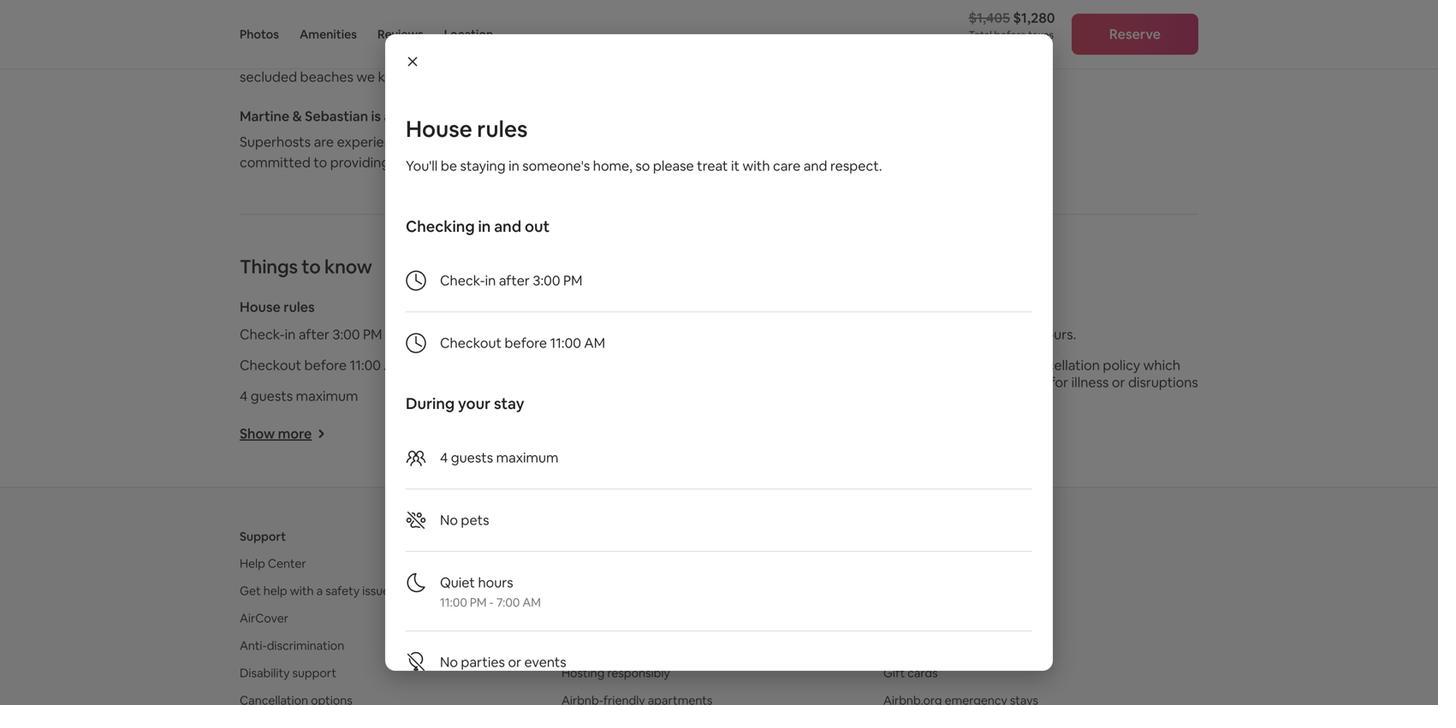 Task type: vqa. For each thing, say whether or not it's contained in the screenshot.
Reviews
yes



Task type: locate. For each thing, give the bounding box(es) containing it.
checking
[[406, 217, 475, 237]]

locals
[[485, 47, 520, 65]]

0 vertical spatial 11:00
[[550, 334, 581, 352]]

2 vertical spatial a
[[316, 583, 323, 599]]

and up places
[[396, 27, 420, 44]]

1 vertical spatial a
[[698, 326, 705, 343]]

before up 73
[[994, 28, 1026, 42]]

0 horizontal spatial 4 guests maximum
[[240, 387, 358, 405]]

1 horizontal spatial be
[[441, 157, 457, 175]]

1 vertical spatial with
[[743, 157, 770, 175]]

cancellation
[[919, 326, 995, 343], [1024, 356, 1100, 374]]

0 vertical spatial to
[[314, 154, 327, 171]]

which
[[1143, 356, 1180, 374]]

things to know
[[240, 255, 372, 279]]

1 horizontal spatial after
[[499, 272, 530, 289]]

1 horizontal spatial a
[[384, 107, 391, 125]]

1 vertical spatial guests
[[451, 449, 493, 467]]

0 vertical spatial house
[[406, 115, 472, 143]]

1 vertical spatial your
[[458, 394, 491, 414]]

0 vertical spatial be
[[287, 6, 303, 24]]

with up showing
[[428, 6, 455, 24]]

rules down things to know
[[284, 298, 315, 316]]

2 vertical spatial 11:00
[[440, 595, 467, 610]]

0 horizontal spatial am
[[384, 356, 405, 374]]

review
[[888, 356, 933, 374]]

gift cards
[[883, 665, 938, 681]]

aircover link
[[240, 611, 288, 626]]

the up at
[[563, 27, 584, 44]]

11:00 inside quiet hours 11:00 pm - 7:00 am
[[440, 595, 467, 610]]

1 vertical spatial for
[[998, 326, 1016, 343]]

0 horizontal spatial cancellation
[[919, 326, 995, 343]]

0 horizontal spatial after
[[299, 326, 330, 343]]

for left 48
[[998, 326, 1016, 343]]

0 vertical spatial for
[[465, 154, 483, 171]]

we up "up"
[[240, 6, 261, 24]]

cancellation policy
[[888, 298, 1010, 316]]

1 horizontal spatial checkout before 11:00 am
[[440, 334, 605, 352]]

0 horizontal spatial them
[[478, 27, 512, 44]]

1 horizontal spatial your
[[812, 131, 833, 144]]

for down rated on the left of page
[[465, 154, 483, 171]]

0 horizontal spatial a
[[316, 583, 323, 599]]

guests up show more
[[251, 387, 293, 405]]

3:00 down know
[[332, 326, 360, 343]]

the left if
[[936, 356, 957, 374]]

or left events on the left of page
[[508, 654, 521, 671]]

disability support link
[[240, 665, 336, 681]]

to left providing
[[314, 154, 327, 171]]

are right who
[[567, 133, 587, 151]]

location button
[[444, 0, 493, 68]]

1 horizontal spatial cancellation
[[1024, 356, 1100, 374]]

1 horizontal spatial for
[[998, 326, 1016, 343]]

2 horizontal spatial a
[[698, 326, 705, 343]]

check-in after 3:00 pm down things to know
[[240, 326, 382, 343]]

and
[[396, 27, 420, 44], [569, 47, 593, 65], [804, 157, 827, 175], [494, 217, 521, 237]]

0 horizontal spatial be
[[287, 6, 303, 24]]

check- down checking in and out
[[440, 272, 485, 289]]

illness
[[1071, 374, 1109, 391]]

0 horizontal spatial policy
[[972, 298, 1010, 316]]

2 horizontal spatial for
[[1050, 374, 1068, 391]]

for inside martine & sebastian is a superhost superhosts are experienced, highly rated hosts who are committed to providing great stays for guests.
[[465, 154, 483, 171]]

an
[[866, 24, 881, 42]]

0 vertical spatial before
[[994, 28, 1026, 42]]

reserve button
[[1072, 14, 1198, 55]]

2 horizontal spatial am
[[584, 334, 605, 352]]

checking in and out
[[406, 217, 550, 237]]

& inside martine & sebastian is a superhost superhosts are experienced, highly rated hosts who are committed to providing great stays for guests.
[[292, 107, 302, 125]]

no left pets
[[440, 511, 458, 529]]

app.
[[812, 158, 833, 171]]

be down highly
[[441, 157, 457, 175]]

1 horizontal spatial them
[[580, 6, 613, 24]]

0 vertical spatial house rules
[[406, 115, 528, 143]]

to inside martine & sebastian is a superhost superhosts are experienced, highly rated hosts who are committed to providing great stays for guests.
[[314, 154, 327, 171]]

reserve
[[1109, 25, 1161, 43]]

the up tips
[[293, 27, 314, 44]]

maximum up more
[[296, 387, 358, 405]]

1 horizontal spatial check-in after 3:00 pm
[[440, 272, 582, 289]]

0 horizontal spatial check-in after 3:00 pm
[[240, 326, 382, 343]]

for left illness
[[1050, 374, 1068, 391]]

we down "up"
[[240, 47, 261, 65]]

your
[[812, 131, 833, 144], [458, 394, 491, 414]]

2 vertical spatial am
[[522, 595, 541, 610]]

help
[[240, 556, 265, 571]]

4 guests maximum down stay
[[440, 449, 559, 467]]

1 vertical spatial pm
[[363, 326, 382, 343]]

in down checking in and out
[[485, 272, 496, 289]]

providing
[[330, 154, 390, 171]]

no
[[440, 511, 458, 529], [440, 654, 458, 671]]

pm left -
[[470, 595, 487, 610]]

1 horizontal spatial rules
[[477, 115, 528, 143]]

a for pool/hot tub without a gate or lock
[[698, 326, 705, 343]]

& right "martine"
[[292, 107, 302, 125]]

response
[[726, 24, 787, 42]]

1 vertical spatial house rules
[[240, 298, 315, 316]]

house inside house rules dialog
[[406, 115, 472, 143]]

1 vertical spatial 3:00
[[332, 326, 360, 343]]

2 vertical spatial pm
[[470, 595, 487, 610]]

before
[[994, 28, 1026, 42], [505, 334, 547, 352], [304, 356, 347, 374]]

house rules down things
[[240, 298, 315, 316]]

communicate
[[807, 145, 872, 158]]

4 guests maximum
[[240, 387, 358, 405], [440, 449, 559, 467]]

discrimination
[[267, 638, 344, 653]]

0 horizontal spatial 3:00
[[332, 326, 360, 343]]

0 horizontal spatial house rules
[[240, 298, 315, 316]]

photos button
[[240, 0, 279, 68]]

guests down during your stay
[[451, 449, 493, 467]]

73
[[1003, 45, 1015, 59]]

0 horizontal spatial checkout
[[240, 356, 301, 374]]

transfer
[[911, 131, 949, 144]]

stay
[[494, 394, 524, 414]]

1 horizontal spatial are
[[567, 133, 587, 151]]

with right the help
[[290, 583, 314, 599]]

the down transfer
[[924, 145, 940, 158]]

1 vertical spatial 4 guests maximum
[[440, 449, 559, 467]]

1 vertical spatial after
[[299, 326, 330, 343]]

a left gate
[[698, 326, 705, 343]]

in right 'checking'
[[478, 217, 491, 237]]

0 vertical spatial no
[[440, 511, 458, 529]]

0 horizontal spatial your
[[458, 394, 491, 414]]

committed
[[240, 154, 311, 171]]

cancellation down cancellation policy
[[919, 326, 995, 343]]

a inside martine & sebastian is a superhost superhosts are experienced, highly rated hosts who are committed to providing great stays for guests.
[[384, 107, 391, 125]]

before up stay
[[505, 334, 547, 352]]

house rules for be
[[406, 115, 528, 143]]

no pets
[[440, 511, 489, 529]]

dine
[[523, 47, 550, 65]]

1 horizontal spatial policy
[[1103, 356, 1140, 374]]

1 horizontal spatial house
[[406, 115, 472, 143]]

house rules inside dialog
[[406, 115, 528, 143]]

house rules up 'stays'
[[406, 115, 528, 143]]

checkout before 11:00 am up more
[[240, 356, 405, 374]]

you'll
[[406, 157, 438, 175]]

no left 'parties'
[[440, 654, 458, 671]]

to left know
[[302, 255, 321, 279]]

1 vertical spatial 4
[[440, 449, 448, 467]]

cancellation down hours.
[[1024, 356, 1100, 374]]

2 no from the top
[[440, 654, 458, 671]]

pm down know
[[363, 326, 382, 343]]

1 vertical spatial policy
[[1103, 356, 1140, 374]]

your up communicate
[[812, 131, 833, 144]]

0 vertical spatial after
[[499, 272, 530, 289]]

4 down during
[[440, 449, 448, 467]]

3:00 down out
[[533, 272, 560, 289]]

0 vertical spatial rules
[[477, 115, 528, 143]]

photos
[[240, 27, 279, 42]]

:
[[819, 24, 822, 42]]

2 vertical spatial before
[[304, 356, 347, 374]]

hosts
[[499, 133, 534, 151]]

house down things
[[240, 298, 281, 316]]

checkout before 11:00 am up stay
[[440, 334, 605, 352]]

0 horizontal spatial with
[[290, 583, 314, 599]]

check-in after 3:00 pm
[[440, 272, 582, 289], [240, 326, 382, 343]]

rules up guests.
[[477, 115, 528, 143]]

be
[[287, 6, 303, 24], [441, 157, 457, 175]]

to
[[314, 154, 327, 171], [302, 255, 321, 279]]

a left safety
[[316, 583, 323, 599]]

1 vertical spatial &
[[608, 298, 618, 316]]

0 vertical spatial 4 guests maximum
[[240, 387, 358, 405]]

house
[[406, 115, 472, 143], [240, 298, 281, 316]]

1 vertical spatial checkout
[[240, 356, 301, 374]]

2 horizontal spatial with
[[743, 157, 770, 175]]

house up 'stays'
[[406, 115, 472, 143]]

4 inside house rules dialog
[[440, 449, 448, 467]]

0 vertical spatial pm
[[563, 272, 582, 289]]

get
[[240, 583, 261, 599]]

1 horizontal spatial 11:00
[[440, 595, 467, 610]]

0 vertical spatial policy
[[972, 298, 1010, 316]]

1 we from the top
[[240, 6, 261, 24]]

checkout up show more
[[240, 356, 301, 374]]

1 horizontal spatial checkout
[[440, 334, 502, 352]]

quiet hours 11:00 pm - 7:00 am
[[440, 574, 541, 610]]

rules for staying
[[477, 115, 528, 143]]

rules inside dialog
[[477, 115, 528, 143]]

0 vertical spatial with
[[428, 6, 455, 24]]

rules for after
[[284, 298, 315, 316]]

help center link
[[240, 556, 306, 571]]

check-in after 3:00 pm down out
[[440, 272, 582, 289]]

help center
[[240, 556, 306, 571]]

policy left which
[[1103, 356, 1140, 374]]

the down village.
[[596, 47, 617, 65]]

1 vertical spatial before
[[505, 334, 547, 352]]

0 horizontal spatial guests
[[251, 387, 293, 405]]

policy inside review the host's full cancellation policy which applies even if you cancel for illness or disruptions caused by covid-19.
[[1103, 356, 1140, 374]]

pm up safety
[[563, 272, 582, 289]]

checkout before 11:00 am
[[440, 334, 605, 352], [240, 356, 405, 374]]

we
[[240, 6, 261, 24], [240, 47, 261, 65]]

1 vertical spatial maximum
[[496, 449, 559, 467]]

-
[[489, 595, 494, 610]]

or right illness
[[1112, 374, 1125, 391]]

treat
[[697, 157, 728, 175]]

0 horizontal spatial rules
[[284, 298, 315, 316]]

0 horizontal spatial 11:00
[[350, 356, 381, 374]]

pets
[[461, 511, 489, 529]]

1 horizontal spatial maximum
[[496, 449, 559, 467]]

payment,
[[835, 131, 880, 144]]

beaches
[[300, 68, 353, 85]]

1 horizontal spatial check-
[[440, 272, 485, 289]]

check- down things
[[240, 326, 285, 343]]

3:00
[[533, 272, 560, 289], [332, 326, 360, 343]]

guests
[[251, 387, 293, 405], [451, 449, 493, 467]]

0 vertical spatial &
[[292, 107, 302, 125]]

before inside $1,405 $1,280 total before taxes 73 reviews
[[994, 28, 1026, 42]]

are down sebastian
[[314, 133, 334, 151]]

center
[[268, 556, 306, 571]]

1 vertical spatial 11:00
[[350, 356, 381, 374]]

1 horizontal spatial with
[[428, 6, 455, 24]]

free cancellation for 48 hours.
[[888, 326, 1076, 343]]

village.
[[587, 27, 630, 44]]

with
[[428, 6, 455, 24], [743, 157, 770, 175], [290, 583, 314, 599]]

maximum
[[296, 387, 358, 405], [496, 449, 559, 467]]

4 guests maximum up more
[[240, 387, 358, 405]]

1 vertical spatial check-
[[240, 326, 285, 343]]

& right safety
[[608, 298, 618, 316]]

your left stay
[[458, 394, 491, 414]]

with right the it
[[743, 157, 770, 175]]

after down things to know
[[299, 326, 330, 343]]

2 vertical spatial for
[[1050, 374, 1068, 391]]

cancellation inside review the host's full cancellation policy which applies even if you cancel for illness or disruptions caused by covid-19.
[[1024, 356, 1100, 374]]

website
[[760, 158, 797, 171]]

you'll be staying in someone's home, so please treat it with care and respect.
[[406, 157, 882, 175]]

1 horizontal spatial house rules
[[406, 115, 528, 143]]

or inside house rules dialog
[[508, 654, 521, 671]]

them up 'locals'
[[478, 27, 512, 44]]

them up village.
[[580, 6, 613, 24]]

things
[[240, 255, 298, 279]]

2 are from the left
[[567, 133, 587, 151]]

0 horizontal spatial 4
[[240, 387, 248, 405]]

0 horizontal spatial &
[[292, 107, 302, 125]]

0 vertical spatial 3:00
[[533, 272, 560, 289]]

up
[[240, 27, 256, 44]]

gift
[[883, 665, 905, 681]]

0 horizontal spatial are
[[314, 133, 334, 151]]

0 horizontal spatial for
[[465, 154, 483, 171]]

who
[[537, 133, 564, 151]]

and right at
[[569, 47, 593, 65]]

2 vertical spatial with
[[290, 583, 314, 599]]

a right is
[[384, 107, 391, 125]]

policy up free cancellation for 48 hours.
[[972, 298, 1010, 316]]

1 horizontal spatial before
[[505, 334, 547, 352]]

show more button
[[240, 425, 326, 442]]

checkout up during your stay
[[440, 334, 502, 352]]

0 vertical spatial checkout
[[440, 334, 502, 352]]

check- inside house rules dialog
[[440, 272, 485, 289]]

0 horizontal spatial before
[[304, 356, 347, 374]]

rules
[[477, 115, 528, 143], [284, 298, 315, 316]]

1 horizontal spatial 4
[[440, 449, 448, 467]]

before up more
[[304, 356, 347, 374]]

0 horizontal spatial maximum
[[296, 387, 358, 405]]

safety
[[564, 298, 605, 316]]

issue
[[362, 583, 390, 599]]

1 vertical spatial checkout before 11:00 am
[[240, 356, 405, 374]]

free
[[888, 326, 916, 343]]

4 up show
[[240, 387, 248, 405]]

experienced,
[[337, 133, 419, 151]]

1 horizontal spatial &
[[608, 298, 618, 316]]

1 vertical spatial rules
[[284, 298, 315, 316]]

during
[[406, 394, 455, 414]]

1 no from the top
[[440, 511, 458, 529]]

policy
[[972, 298, 1010, 316], [1103, 356, 1140, 374]]

pm inside quiet hours 11:00 pm - 7:00 am
[[470, 595, 487, 610]]

the down the "square"
[[363, 47, 385, 65]]

maximum down stay
[[496, 449, 559, 467]]

anti-
[[240, 638, 267, 653]]

be right will
[[287, 6, 303, 24]]

0 vertical spatial am
[[584, 334, 605, 352]]

after down out
[[499, 272, 530, 289]]



Task type: describe. For each thing, give the bounding box(es) containing it.
outside
[[874, 145, 910, 158]]

from
[[259, 27, 290, 44]]

checkout before 11:00 am inside house rules dialog
[[440, 334, 605, 352]]

home,
[[593, 157, 632, 175]]

total
[[969, 28, 992, 42]]

anti-discrimination link
[[240, 638, 344, 653]]

responsibly
[[607, 665, 670, 681]]

0 horizontal spatial pm
[[363, 326, 382, 343]]

lock
[[757, 326, 783, 343]]

guests.
[[486, 154, 532, 171]]

secluded
[[240, 68, 297, 85]]

house for check-
[[240, 298, 281, 316]]

or inside review the host's full cancellation policy which applies even if you cancel for illness or disruptions caused by covid-19.
[[1112, 374, 1125, 391]]

events
[[524, 654, 566, 671]]

and right the care at top right
[[804, 157, 827, 175]]

2 horizontal spatial 11:00
[[550, 334, 581, 352]]

support
[[292, 665, 336, 681]]

19.
[[1003, 391, 1019, 408]]

square
[[350, 27, 393, 44]]

0 horizontal spatial check-
[[240, 326, 285, 343]]

is
[[371, 107, 381, 125]]

house rules dialog
[[385, 34, 1053, 705]]

with inside house rules dialog
[[743, 157, 770, 175]]

2 horizontal spatial pm
[[563, 272, 582, 289]]

someone's
[[522, 157, 590, 175]]

or left app.
[[800, 158, 810, 171]]

applies
[[888, 374, 933, 391]]

during your stay
[[406, 394, 524, 414]]

hosting
[[562, 665, 605, 681]]

sebastian
[[305, 107, 368, 125]]

& for martine
[[292, 107, 302, 125]]

or left lock
[[740, 326, 754, 343]]

that
[[431, 47, 457, 65]]

cancel
[[1006, 374, 1047, 391]]

1 vertical spatial them
[[478, 27, 512, 44]]

house for you'll
[[406, 115, 472, 143]]

0 vertical spatial guests
[[251, 387, 293, 405]]

the inside to protect your payment, never transfer money or communicate outside of the airbnb website or app.
[[924, 145, 940, 158]]

$1,280
[[1013, 9, 1055, 27]]

respect.
[[830, 157, 882, 175]]

highly
[[422, 133, 459, 151]]

we will be directly interacting with our guests, picking them up from the main square and showing them around the village. we have tips about the places that the locals dine at and the secluded beaches we know.
[[240, 6, 630, 85]]

after inside house rules dialog
[[499, 272, 530, 289]]

0 vertical spatial cancellation
[[919, 326, 995, 343]]

$1,405 $1,280 total before taxes 73 reviews
[[969, 9, 1055, 59]]

martine & sebastian is a superhost superhosts are experienced, highly rated hosts who are committed to providing great stays for guests.
[[240, 107, 587, 171]]

maximum inside house rules dialog
[[496, 449, 559, 467]]

rated
[[462, 133, 496, 151]]

of
[[912, 145, 922, 158]]

reviews
[[1017, 45, 1053, 59]]

have
[[264, 47, 293, 65]]

at
[[553, 47, 566, 65]]

a for get help with a safety issue
[[316, 583, 323, 599]]

to protect your payment, never transfer money or communicate outside of the airbnb website or app.
[[760, 131, 975, 171]]

reviews
[[377, 27, 423, 42]]

never
[[882, 131, 909, 144]]

within
[[825, 24, 863, 42]]

7:00
[[496, 595, 520, 610]]

0 vertical spatial maximum
[[296, 387, 358, 405]]

before inside house rules dialog
[[505, 334, 547, 352]]

money
[[760, 145, 793, 158]]

2 we from the top
[[240, 47, 261, 65]]

$1,405
[[969, 9, 1010, 27]]

your inside house rules dialog
[[458, 394, 491, 414]]

pool/hot
[[564, 326, 618, 343]]

guests,
[[483, 6, 528, 24]]

main
[[317, 27, 347, 44]]

hosting responsibly link
[[562, 665, 670, 681]]

no for no parties or events
[[440, 654, 458, 671]]

in down hosts
[[509, 157, 519, 175]]

with inside "we will be directly interacting with our guests, picking them up from the main square and showing them around the village. we have tips about the places that the locals dine at and the secluded beaches we know."
[[428, 6, 455, 24]]

checkout inside house rules dialog
[[440, 334, 502, 352]]

your inside to protect your payment, never transfer money or communicate outside of the airbnb website or app.
[[812, 131, 833, 144]]

staying
[[460, 157, 506, 175]]

1 vertical spatial to
[[302, 255, 321, 279]]

no parties or events
[[440, 654, 566, 671]]

or down protect at the top right of the page
[[795, 145, 805, 158]]

1 vertical spatial am
[[384, 356, 405, 374]]

places
[[388, 47, 428, 65]]

it
[[731, 157, 740, 175]]

guests inside house rules dialog
[[451, 449, 493, 467]]

house rules for in
[[240, 298, 315, 316]]

1 are from the left
[[314, 133, 334, 151]]

& for safety
[[608, 298, 618, 316]]

4 guests maximum inside house rules dialog
[[440, 449, 559, 467]]

gift cards link
[[883, 665, 938, 681]]

covid-
[[955, 391, 1003, 408]]

hosting responsibly
[[562, 665, 670, 681]]

for inside review the host's full cancellation policy which applies even if you cancel for illness or disruptions caused by covid-19.
[[1050, 374, 1068, 391]]

aircover
[[240, 611, 288, 626]]

be inside "we will be directly interacting with our guests, picking them up from the main square and showing them around the village. we have tips about the places that the locals dine at and the secluded beaches we know."
[[287, 6, 303, 24]]

more
[[278, 425, 312, 442]]

superhosts
[[240, 133, 311, 151]]

airbnb
[[943, 145, 975, 158]]

around
[[515, 27, 560, 44]]

am inside quiet hours 11:00 pm - 7:00 am
[[522, 595, 541, 610]]

will
[[264, 6, 284, 24]]

the inside review the host's full cancellation policy which applies even if you cancel for illness or disruptions caused by covid-19.
[[936, 356, 957, 374]]

tub
[[621, 326, 643, 343]]

know
[[324, 255, 372, 279]]

you
[[980, 374, 1003, 391]]

we
[[356, 68, 375, 85]]

0 vertical spatial 4
[[240, 387, 248, 405]]

interacting
[[356, 6, 425, 24]]

in down things to know
[[285, 326, 296, 343]]

hours.
[[1038, 326, 1076, 343]]

great
[[393, 154, 427, 171]]

1 vertical spatial check-in after 3:00 pm
[[240, 326, 382, 343]]

amenities button
[[300, 0, 357, 68]]

without
[[646, 326, 695, 343]]

show more
[[240, 425, 312, 442]]

out
[[525, 217, 550, 237]]

and left out
[[494, 217, 521, 237]]

stays
[[430, 154, 462, 171]]

about
[[323, 47, 360, 65]]

the down location
[[460, 47, 482, 65]]

hours
[[478, 574, 513, 591]]

be inside house rules dialog
[[441, 157, 457, 175]]

3:00 inside house rules dialog
[[533, 272, 560, 289]]

pool/hot tub without a gate or lock
[[564, 326, 783, 343]]

check-in after 3:00 pm inside house rules dialog
[[440, 272, 582, 289]]

cancellation
[[888, 298, 969, 316]]

no for no pets
[[440, 511, 458, 529]]



